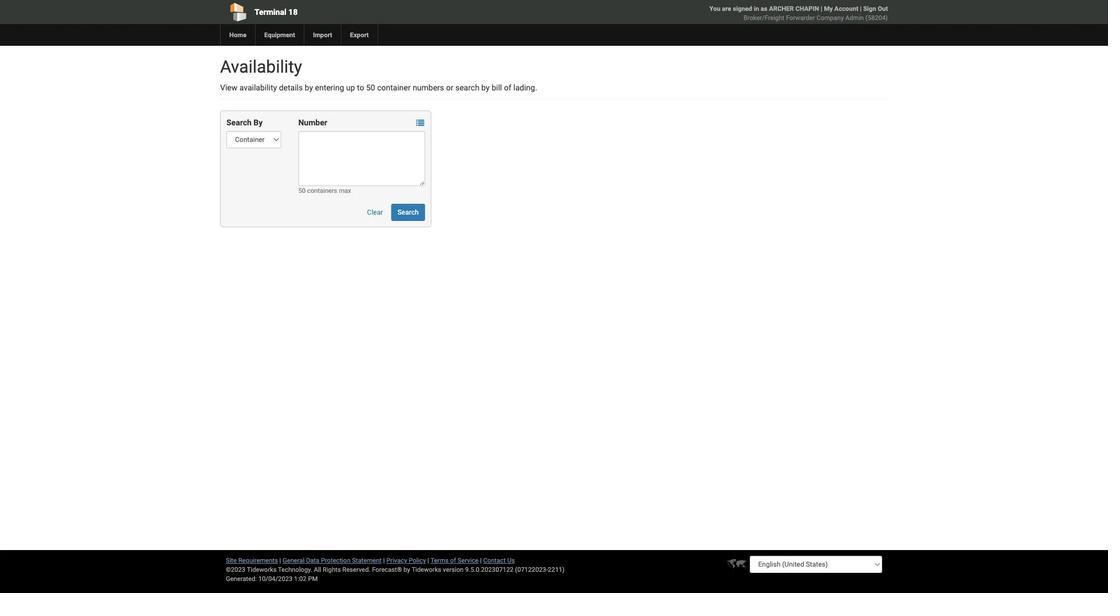 Task type: locate. For each thing, give the bounding box(es) containing it.
up
[[346, 83, 355, 92]]

or
[[446, 83, 453, 92]]

of right bill
[[504, 83, 511, 92]]

50 left the containers
[[298, 187, 306, 195]]

0 horizontal spatial of
[[450, 558, 456, 565]]

signed
[[733, 5, 752, 12]]

export link
[[341, 24, 377, 46]]

Number text field
[[298, 131, 425, 186]]

|
[[821, 5, 822, 12], [860, 5, 862, 12], [280, 558, 281, 565], [383, 558, 385, 565], [428, 558, 429, 565], [480, 558, 482, 565]]

sign
[[863, 5, 876, 12]]

10/04/2023
[[258, 576, 293, 583]]

my
[[824, 5, 833, 12]]

1 horizontal spatial by
[[404, 567, 410, 574]]

of up version
[[450, 558, 456, 565]]

chapin
[[796, 5, 819, 12]]

(07122023-
[[515, 567, 548, 574]]

terminal
[[255, 7, 286, 17]]

1 vertical spatial of
[[450, 558, 456, 565]]

0 vertical spatial search
[[226, 118, 252, 127]]

search inside button
[[398, 209, 419, 217]]

by right the details at top left
[[305, 83, 313, 92]]

search right the clear
[[398, 209, 419, 217]]

1 vertical spatial search
[[398, 209, 419, 217]]

site
[[226, 558, 237, 565]]

company
[[817, 14, 844, 21]]

1 horizontal spatial of
[[504, 83, 511, 92]]

search button
[[391, 204, 425, 221]]

search for search
[[398, 209, 419, 217]]

tideworks
[[412, 567, 441, 574]]

search left by
[[226, 118, 252, 127]]

0 vertical spatial 50
[[366, 83, 375, 92]]

containers
[[307, 187, 337, 195]]

0 horizontal spatial 50
[[298, 187, 306, 195]]

availability
[[220, 56, 302, 77]]

| left my
[[821, 5, 822, 12]]

lading.
[[513, 83, 537, 92]]

9.5.0.202307122
[[465, 567, 514, 574]]

reserved.
[[342, 567, 370, 574]]

| left sign
[[860, 5, 862, 12]]

by
[[305, 83, 313, 92], [481, 83, 490, 92], [404, 567, 410, 574]]

broker/freight
[[744, 14, 785, 21]]

0 horizontal spatial search
[[226, 118, 252, 127]]

admin
[[845, 14, 864, 21]]

account
[[834, 5, 859, 12]]

in
[[754, 5, 759, 12]]

search
[[226, 118, 252, 127], [398, 209, 419, 217]]

50
[[366, 83, 375, 92], [298, 187, 306, 195]]

by down privacy policy link
[[404, 567, 410, 574]]

50 containers max
[[298, 187, 351, 195]]

search for search by
[[226, 118, 252, 127]]

are
[[722, 5, 731, 12]]

statement
[[352, 558, 382, 565]]

terms of service link
[[431, 558, 479, 565]]

you
[[710, 5, 721, 12]]

1:02
[[294, 576, 307, 583]]

by left bill
[[481, 83, 490, 92]]

general data protection statement link
[[283, 558, 382, 565]]

| up tideworks
[[428, 558, 429, 565]]

search
[[455, 83, 479, 92]]

of
[[504, 83, 511, 92], [450, 558, 456, 565]]

| up 9.5.0.202307122
[[480, 558, 482, 565]]

view
[[220, 83, 237, 92]]

technology.
[[278, 567, 312, 574]]

0 vertical spatial of
[[504, 83, 511, 92]]

home
[[229, 31, 247, 39]]

my account link
[[824, 5, 859, 12]]

by inside site requirements | general data protection statement | privacy policy | terms of service | contact us ©2023 tideworks technology. all rights reserved. forecast® by tideworks version 9.5.0.202307122 (07122023-2211) generated: 10/04/2023 1:02 pm
[[404, 567, 410, 574]]

1 vertical spatial 50
[[298, 187, 306, 195]]

data
[[306, 558, 319, 565]]

to
[[357, 83, 364, 92]]

equipment
[[264, 31, 295, 39]]

50 right 'to' at the left top of the page
[[366, 83, 375, 92]]

clear
[[367, 209, 383, 217]]

service
[[458, 558, 479, 565]]

1 horizontal spatial search
[[398, 209, 419, 217]]

1 horizontal spatial 50
[[366, 83, 375, 92]]

pm
[[308, 576, 318, 583]]

entering
[[315, 83, 344, 92]]

equipment link
[[255, 24, 304, 46]]



Task type: describe. For each thing, give the bounding box(es) containing it.
0 horizontal spatial by
[[305, 83, 313, 92]]

import link
[[304, 24, 341, 46]]

site requirements link
[[226, 558, 278, 565]]

export
[[350, 31, 369, 39]]

import
[[313, 31, 332, 39]]

privacy policy link
[[386, 558, 426, 565]]

of inside site requirements | general data protection statement | privacy policy | terms of service | contact us ©2023 tideworks technology. all rights reserved. forecast® by tideworks version 9.5.0.202307122 (07122023-2211) generated: 10/04/2023 1:02 pm
[[450, 558, 456, 565]]

generated:
[[226, 576, 257, 583]]

search by
[[226, 118, 263, 127]]

terminal 18
[[255, 7, 298, 17]]

archer
[[769, 5, 794, 12]]

©2023 tideworks
[[226, 567, 277, 574]]

sign out link
[[863, 5, 888, 12]]

(58204)
[[866, 14, 888, 21]]

you are signed in as archer chapin | my account | sign out broker/freight forwarder company admin (58204)
[[710, 5, 888, 21]]

policy
[[409, 558, 426, 565]]

requirements
[[238, 558, 278, 565]]

| up forecast®
[[383, 558, 385, 565]]

details
[[279, 83, 303, 92]]

view availability details by entering up to 50 container numbers or search by bill of lading.
[[220, 83, 537, 92]]

as
[[761, 5, 768, 12]]

| left "general"
[[280, 558, 281, 565]]

site requirements | general data protection statement | privacy policy | terms of service | contact us ©2023 tideworks technology. all rights reserved. forecast® by tideworks version 9.5.0.202307122 (07122023-2211) generated: 10/04/2023 1:02 pm
[[226, 558, 565, 583]]

by
[[254, 118, 263, 127]]

general
[[283, 558, 305, 565]]

2 horizontal spatial by
[[481, 83, 490, 92]]

number
[[298, 118, 327, 127]]

18
[[288, 7, 298, 17]]

2211)
[[548, 567, 565, 574]]

container
[[377, 83, 411, 92]]

rights
[[323, 567, 341, 574]]

forwarder
[[786, 14, 815, 21]]

forecast®
[[372, 567, 402, 574]]

out
[[878, 5, 888, 12]]

version
[[443, 567, 464, 574]]

contact us link
[[483, 558, 515, 565]]

all
[[314, 567, 321, 574]]

max
[[339, 187, 351, 195]]

terms
[[431, 558, 449, 565]]

numbers
[[413, 83, 444, 92]]

protection
[[321, 558, 351, 565]]

clear button
[[361, 204, 389, 221]]

terminal 18 link
[[220, 0, 488, 24]]

contact
[[483, 558, 506, 565]]

show list image
[[416, 119, 424, 127]]

bill
[[492, 83, 502, 92]]

availability
[[239, 83, 277, 92]]

privacy
[[386, 558, 407, 565]]

home link
[[220, 24, 255, 46]]

us
[[507, 558, 515, 565]]



Task type: vqa. For each thing, say whether or not it's contained in the screenshot.
exit
no



